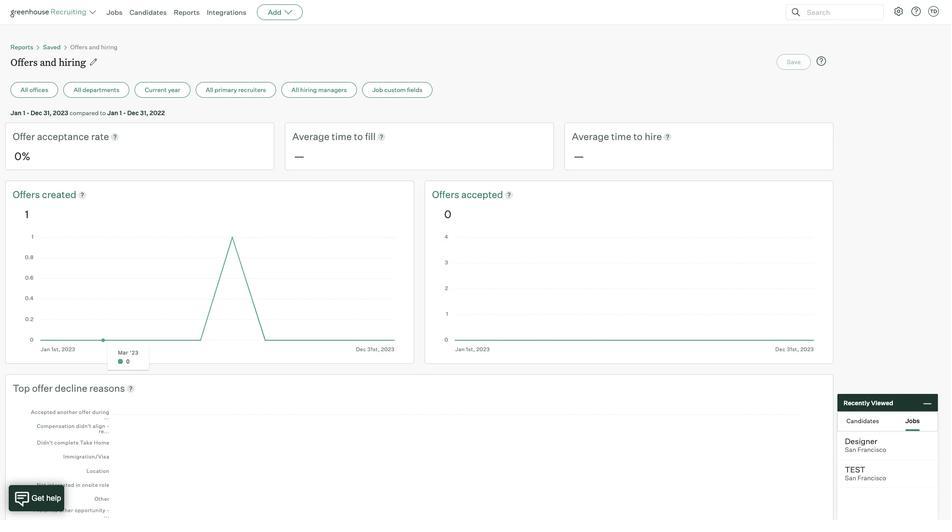 Task type: locate. For each thing, give the bounding box(es) containing it.
offers link for 0
[[432, 188, 461, 202]]

4 all from the left
[[291, 86, 299, 93]]

2 dec from the left
[[127, 109, 139, 117]]

0 vertical spatial francisco
[[858, 447, 886, 454]]

dec
[[31, 109, 42, 117], [127, 109, 139, 117]]

to
[[100, 109, 106, 117], [354, 131, 363, 142], [633, 131, 643, 142]]

0
[[444, 208, 451, 221], [126, 359, 130, 365]]

add button
[[257, 4, 303, 20]]

1 vertical spatial reports link
[[10, 43, 33, 51]]

all left managers
[[291, 86, 299, 93]]

0 horizontal spatial -
[[27, 109, 29, 117]]

san up test
[[845, 447, 856, 454]]

greenhouse recruiting image
[[10, 7, 89, 17]]

2 average time to from the left
[[572, 131, 645, 142]]

job custom fields
[[372, 86, 423, 93]]

1 horizontal spatial offers link
[[432, 188, 461, 202]]

2 jan from the left
[[107, 109, 118, 117]]

0 horizontal spatial time
[[332, 131, 352, 142]]

francisco
[[858, 447, 886, 454], [858, 475, 886, 483]]

and down the saved
[[40, 55, 57, 69]]

san
[[845, 447, 856, 454], [845, 475, 856, 483]]

1 vertical spatial candidates
[[847, 417, 879, 425]]

1 vertical spatial francisco
[[858, 475, 886, 483]]

to left fill
[[354, 131, 363, 142]]

2 vertical spatial hiring
[[300, 86, 317, 93]]

0 horizontal spatial jan
[[10, 109, 22, 117]]

accepted link
[[461, 188, 503, 202]]

1 horizontal spatial jobs
[[905, 417, 920, 425]]

top
[[13, 383, 30, 394]]

offers and hiring
[[70, 43, 118, 51], [10, 55, 86, 69]]

san for test
[[845, 475, 856, 483]]

1 francisco from the top
[[858, 447, 886, 454]]

recruiters
[[238, 86, 266, 93]]

average time to for fill
[[292, 131, 365, 142]]

all
[[21, 86, 28, 93], [74, 86, 81, 93], [206, 86, 213, 93], [291, 86, 299, 93]]

candidates down the recently viewed
[[847, 417, 879, 425]]

hiring
[[101, 43, 118, 51], [59, 55, 86, 69], [300, 86, 317, 93]]

0 vertical spatial reports
[[174, 8, 200, 17]]

1 vertical spatial jobs
[[905, 417, 920, 425]]

all hiring managers
[[291, 86, 347, 93]]

0 horizontal spatial hiring
[[59, 55, 86, 69]]

all left the "primary"
[[206, 86, 213, 93]]

francisco up test san francisco
[[858, 447, 886, 454]]

31, left 2022
[[140, 109, 148, 117]]

time left hire
[[611, 131, 631, 142]]

2 all from the left
[[74, 86, 81, 93]]

1 - from the left
[[27, 109, 29, 117]]

all for all offices
[[21, 86, 28, 93]]

0 vertical spatial and
[[89, 43, 100, 51]]

0 horizontal spatial reports
[[10, 43, 33, 51]]

offers link
[[13, 188, 42, 202], [432, 188, 461, 202]]

all left departments
[[74, 86, 81, 93]]

1 jan from the left
[[10, 109, 22, 117]]

reports link right candidates link on the top left of the page
[[174, 8, 200, 17]]

jobs
[[107, 8, 123, 17], [905, 417, 920, 425]]

1 horizontal spatial average time to
[[572, 131, 645, 142]]

0 horizontal spatial candidates
[[130, 8, 167, 17]]

francisco inside test san francisco
[[858, 475, 886, 483]]

- left 2022
[[123, 109, 126, 117]]

0 horizontal spatial average
[[292, 131, 330, 142]]

average time to
[[292, 131, 365, 142], [572, 131, 645, 142]]

jan up offer
[[10, 109, 22, 117]]

offers and hiring link
[[70, 43, 118, 51]]

2 average from the left
[[572, 131, 609, 142]]

custom
[[384, 86, 406, 93]]

hiring left 'edit' image
[[59, 55, 86, 69]]

3 all from the left
[[206, 86, 213, 93]]

current year
[[145, 86, 180, 93]]

— for fill
[[294, 150, 305, 163]]

0 horizontal spatial and
[[40, 55, 57, 69]]

all left 'offices'
[[21, 86, 28, 93]]

reports for the leftmost reports link
[[10, 43, 33, 51]]

1 time from the left
[[332, 131, 352, 142]]

31, left 2023
[[43, 109, 52, 117]]

dec left 2022
[[127, 109, 139, 117]]

2 horizontal spatial hiring
[[300, 86, 317, 93]]

2 time from the left
[[611, 131, 631, 142]]

and
[[89, 43, 100, 51], [40, 55, 57, 69]]

1 horizontal spatial candidates
[[847, 417, 879, 425]]

2 — from the left
[[574, 150, 584, 163]]

accepted
[[461, 189, 503, 200]]

1 horizontal spatial reports
[[174, 8, 200, 17]]

candidates
[[130, 8, 167, 17], [847, 417, 879, 425]]

to for fill
[[354, 131, 363, 142]]

time left fill
[[332, 131, 352, 142]]

to for hire
[[633, 131, 643, 142]]

saved link
[[43, 43, 61, 51]]

reasons
[[89, 383, 125, 394]]

year
[[168, 86, 180, 93]]

1 vertical spatial san
[[845, 475, 856, 483]]

current
[[145, 86, 167, 93]]

francisco down the 'designer san francisco'
[[858, 475, 886, 483]]

— for hire
[[574, 150, 584, 163]]

0 vertical spatial hiring
[[101, 43, 118, 51]]

1 vertical spatial 0
[[126, 359, 130, 365]]

offer acceptance
[[13, 131, 91, 142]]

reports link
[[174, 8, 200, 17], [10, 43, 33, 51]]

0 horizontal spatial jobs
[[107, 8, 123, 17]]

to right compared
[[100, 109, 106, 117]]

jobs link
[[107, 8, 123, 17]]

1 vertical spatial hiring
[[59, 55, 86, 69]]

all departments button
[[64, 82, 130, 98]]

1 vertical spatial reports
[[10, 43, 33, 51]]

san inside test san francisco
[[845, 475, 856, 483]]

2 horizontal spatial to
[[633, 131, 643, 142]]

—
[[294, 150, 305, 163], [574, 150, 584, 163]]

1 horizontal spatial jan
[[107, 109, 118, 117]]

hiring down jobs link
[[101, 43, 118, 51]]

saved
[[43, 43, 61, 51]]

offers and hiring up 'edit' image
[[70, 43, 118, 51]]

1 horizontal spatial —
[[574, 150, 584, 163]]

0 vertical spatial san
[[845, 447, 856, 454]]

hire
[[645, 131, 662, 142]]

jan down departments
[[107, 109, 118, 117]]

francisco inside the 'designer san francisco'
[[858, 447, 886, 454]]

1 horizontal spatial time
[[611, 131, 631, 142]]

0 vertical spatial offers and hiring
[[70, 43, 118, 51]]

1 horizontal spatial and
[[89, 43, 100, 51]]

fields
[[407, 86, 423, 93]]

-
[[27, 109, 29, 117], [123, 109, 126, 117]]

current year button
[[135, 82, 190, 98]]

offer
[[32, 383, 53, 394]]

1 horizontal spatial average
[[572, 131, 609, 142]]

offers and hiring down the saved
[[10, 55, 86, 69]]

0 vertical spatial 0
[[444, 208, 451, 221]]

0 horizontal spatial dec
[[31, 109, 42, 117]]

1 offers link from the left
[[13, 188, 42, 202]]

xychart image for 1
[[25, 235, 395, 353]]

2 offers link from the left
[[432, 188, 461, 202]]

1 — from the left
[[294, 150, 305, 163]]

0 horizontal spatial 31,
[[43, 109, 52, 117]]

time
[[332, 131, 352, 142], [611, 131, 631, 142]]

1 31, from the left
[[43, 109, 52, 117]]

1 horizontal spatial reports link
[[174, 8, 200, 17]]

xychart image
[[25, 235, 395, 353], [444, 235, 814, 353], [25, 404, 814, 521]]

1 average from the left
[[292, 131, 330, 142]]

2 francisco from the top
[[858, 475, 886, 483]]

1 horizontal spatial to
[[354, 131, 363, 142]]

1 horizontal spatial 31,
[[140, 109, 148, 117]]

1 san from the top
[[845, 447, 856, 454]]

1 horizontal spatial 0
[[444, 208, 451, 221]]

san inside the 'designer san francisco'
[[845, 447, 856, 454]]

test
[[845, 465, 865, 475]]

offers
[[70, 43, 88, 51], [10, 55, 38, 69], [13, 189, 42, 200], [432, 189, 461, 200]]

1
[[23, 109, 25, 117], [119, 109, 122, 117], [25, 208, 29, 221]]

all inside 'button'
[[74, 86, 81, 93]]

all hiring managers button
[[281, 82, 357, 98]]

to left hire
[[633, 131, 643, 142]]

rate
[[91, 131, 109, 142]]

- down all offices button
[[27, 109, 29, 117]]

0 horizontal spatial —
[[294, 150, 305, 163]]

candidates right jobs link
[[130, 8, 167, 17]]

reports right candidates link on the top left of the page
[[174, 8, 200, 17]]

average
[[292, 131, 330, 142], [572, 131, 609, 142]]

all departments
[[74, 86, 119, 93]]

1 horizontal spatial -
[[123, 109, 126, 117]]

average for fill
[[292, 131, 330, 142]]

0 horizontal spatial to
[[100, 109, 106, 117]]

1 average time to from the left
[[292, 131, 365, 142]]

0 vertical spatial candidates
[[130, 8, 167, 17]]

reports link left the saved
[[10, 43, 33, 51]]

reports
[[174, 8, 200, 17], [10, 43, 33, 51]]

1 all from the left
[[21, 86, 28, 93]]

dec down all offices button
[[31, 109, 42, 117]]

2 san from the top
[[845, 475, 856, 483]]

tab list
[[838, 412, 938, 432]]

and up 'edit' image
[[89, 43, 100, 51]]

2023
[[53, 109, 68, 117]]

all inside button
[[206, 86, 213, 93]]

jan
[[10, 109, 22, 117], [107, 109, 118, 117]]

all for all primary recruiters
[[206, 86, 213, 93]]

all primary recruiters button
[[196, 82, 276, 98]]

1 horizontal spatial dec
[[127, 109, 139, 117]]

0 horizontal spatial average time to
[[292, 131, 365, 142]]

san down the 'designer san francisco'
[[845, 475, 856, 483]]

configure image
[[893, 6, 904, 17]]

hiring left managers
[[300, 86, 317, 93]]

0 horizontal spatial offers link
[[13, 188, 42, 202]]

reports left the saved
[[10, 43, 33, 51]]

job
[[372, 86, 383, 93]]

all primary recruiters
[[206, 86, 266, 93]]

31,
[[43, 109, 52, 117], [140, 109, 148, 117]]



Task type: describe. For each thing, give the bounding box(es) containing it.
mar
[[118, 350, 128, 356]]

td
[[930, 8, 937, 14]]

integrations link
[[207, 8, 246, 17]]

offices
[[29, 86, 48, 93]]

hiring inside button
[[300, 86, 317, 93]]

1 dec from the left
[[31, 109, 42, 117]]

managers
[[318, 86, 347, 93]]

offers link for 1
[[13, 188, 42, 202]]

fill
[[365, 131, 376, 142]]

td button
[[927, 4, 941, 18]]

recently viewed
[[844, 400, 893, 407]]

all offices button
[[10, 82, 58, 98]]

all for all departments
[[74, 86, 81, 93]]

viewed
[[871, 400, 893, 407]]

1 vertical spatial and
[[40, 55, 57, 69]]

recently
[[844, 400, 870, 407]]

designer san francisco
[[845, 437, 886, 454]]

top offer decline
[[13, 383, 89, 394]]

offer
[[13, 131, 35, 142]]

job custom fields button
[[362, 82, 433, 98]]

all offices
[[21, 86, 48, 93]]

edit image
[[89, 58, 98, 67]]

0 horizontal spatial 0
[[126, 359, 130, 365]]

average for hire
[[572, 131, 609, 142]]

acceptance
[[37, 131, 89, 142]]

compared
[[70, 109, 99, 117]]

1 horizontal spatial hiring
[[101, 43, 118, 51]]

time for hire
[[611, 131, 631, 142]]

reports for the topmost reports link
[[174, 8, 200, 17]]

francisco for designer
[[858, 447, 886, 454]]

created
[[42, 189, 76, 200]]

candidates link
[[130, 8, 167, 17]]

test san francisco
[[845, 465, 886, 483]]

add
[[268, 8, 281, 17]]

mar '23
[[118, 350, 139, 356]]

all for all hiring managers
[[291, 86, 299, 93]]

0%
[[14, 150, 30, 163]]

tab list containing candidates
[[838, 412, 938, 432]]

2 - from the left
[[123, 109, 126, 117]]

0 vertical spatial reports link
[[174, 8, 200, 17]]

primary
[[215, 86, 237, 93]]

faq image
[[816, 56, 827, 66]]

average time to for hire
[[572, 131, 645, 142]]

0 vertical spatial jobs
[[107, 8, 123, 17]]

td button
[[928, 6, 939, 17]]

2 31, from the left
[[140, 109, 148, 117]]

Search text field
[[805, 6, 876, 19]]

integrations
[[207, 8, 246, 17]]

decline
[[55, 383, 87, 394]]

created link
[[42, 188, 76, 202]]

0 horizontal spatial reports link
[[10, 43, 33, 51]]

xychart image for 0
[[444, 235, 814, 353]]

departments
[[82, 86, 119, 93]]

time for fill
[[332, 131, 352, 142]]

francisco for test
[[858, 475, 886, 483]]

designer
[[845, 437, 878, 447]]

1 vertical spatial offers and hiring
[[10, 55, 86, 69]]

san for designer
[[845, 447, 856, 454]]

'23
[[130, 350, 139, 356]]

jan 1 - dec 31, 2023 compared to jan 1 - dec 31, 2022
[[10, 109, 165, 117]]

2022
[[150, 109, 165, 117]]



Task type: vqa. For each thing, say whether or not it's contained in the screenshot.
the rooted
no



